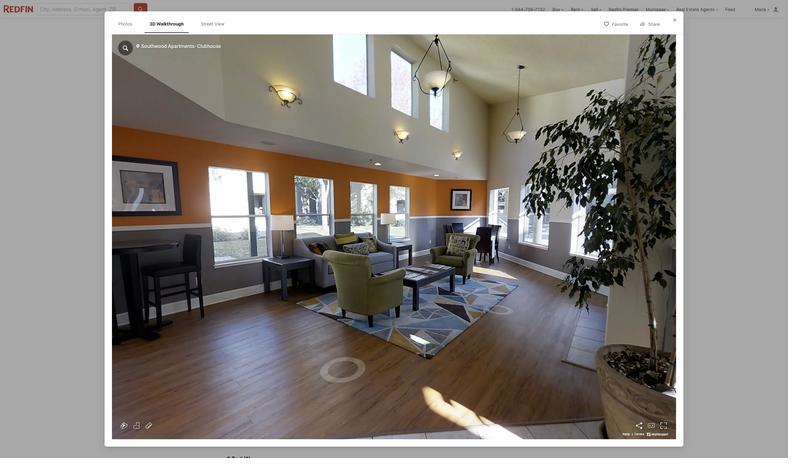 Task type: describe. For each thing, give the bounding box(es) containing it.
5 tab from the left
[[360, 20, 394, 35]]

valid
[[329, 270, 340, 276]]

(1) for 1 bed (1) tab
[[343, 345, 348, 350]]

redfin premier
[[609, 7, 639, 12]]

7732
[[535, 7, 545, 12]]

send a message
[[489, 254, 528, 260]]

walkthrough
[[257, 43, 287, 47]]

3
[[333, 291, 336, 296]]

more dates
[[375, 291, 398, 296]]

plans
[[246, 322, 265, 331]]

photos
[[118, 21, 132, 27]]

thru
[[292, 278, 302, 284]]

20 photos
[[525, 182, 547, 187]]

street view tab
[[196, 16, 230, 32]]

298-
[[508, 271, 520, 278]]

dialog containing photos
[[105, 11, 684, 447]]

alto
[[318, 205, 327, 211]]

$3,004+ /mo price
[[227, 217, 273, 233]]

1 bed · 1 bath · 750 sqft.
[[294, 404, 343, 410]]

month's
[[283, 270, 301, 276]]

swimming pool
[[315, 246, 341, 251]]

nov 2 button
[[296, 290, 314, 297]]

feed button
[[722, 0, 751, 18]]

980
[[359, 217, 373, 226]]

price
[[227, 227, 239, 233]]

share
[[648, 22, 660, 27]]

3d walkthrough button
[[232, 179, 285, 191]]

750
[[325, 404, 332, 410]]

transfers
[[242, 278, 262, 284]]

offer
[[316, 270, 328, 276]]

on:
[[262, 290, 270, 297]]

2850
[[257, 205, 269, 211]]

City, Address, School, Agent, ZIP search field
[[37, 3, 131, 15]]

nov 1 button
[[272, 290, 289, 297]]

20 photos button
[[512, 179, 552, 191]]

3 tab from the left
[[301, 20, 337, 35]]

nov 1
[[275, 291, 286, 296]]

the embarcadero image
[[237, 390, 279, 419]]

a for request a tour on:
[[247, 290, 250, 297]]

2 bed (1) tab
[[376, 340, 450, 355]]

1 bed (1) inside tab
[[330, 345, 348, 350]]

new
[[364, 270, 374, 276]]

1 inside button
[[284, 291, 286, 296]]

a for request a tour
[[512, 234, 515, 241]]

palo
[[306, 205, 316, 211]]

good
[[279, 278, 291, 284]]

3d walkthrough inside tab
[[150, 21, 184, 27]]

rent!
[[303, 270, 315, 276]]

nov 3 button
[[321, 290, 339, 297]]

select
[[349, 270, 363, 276]]

swimming
[[315, 246, 333, 251]]

$3,004+
[[227, 217, 257, 226]]

view inside tab
[[215, 21, 225, 27]]

6 tab from the left
[[394, 20, 424, 35]]

ft
[[349, 227, 354, 233]]

(650)
[[494, 271, 507, 278]]

2023]
[[321, 278, 335, 284]]

3d walkthrough tab
[[145, 16, 189, 32]]

3d walkthrough
[[252, 43, 287, 47]]

844-
[[515, 7, 526, 12]]

more
[[375, 291, 385, 296]]

$3,004-
[[294, 394, 316, 401]]

photos
[[532, 182, 547, 187]]

3d for deal
[[252, 43, 257, 47]]

4 units available
[[294, 417, 331, 423]]

on
[[342, 270, 347, 276]]

nov for nov 2
[[299, 291, 307, 296]]

friendly
[[237, 246, 251, 251]]

1-844-759-7732 link
[[511, 7, 545, 12]]

0 vertical spatial southwood
[[227, 205, 255, 211]]

to
[[262, 270, 266, 276]]

more dates button
[[372, 290, 401, 297]]

2 for 1-2 beds
[[294, 217, 298, 226]]

half
[[272, 270, 281, 276]]

1 tab from the left
[[227, 20, 268, 35]]

2 · from the left
[[322, 404, 324, 410]]

(650) 298-2220
[[494, 271, 533, 278]]

/mo
[[259, 217, 273, 226]]

street view inside tab
[[201, 21, 225, 27]]

available
[[311, 417, 331, 423]]

share button
[[635, 18, 665, 30]]

1- for 1-2 beds
[[287, 217, 294, 226]]

redfin premier button
[[605, 0, 642, 18]]

middlefield
[[270, 205, 296, 211]]

southwood 2850 middlefield rd , palo alto , ca 94306
[[227, 205, 354, 211]]

favorite button
[[598, 18, 634, 30]]

3d inside button
[[246, 182, 252, 187]]

street inside 'button'
[[301, 182, 314, 187]]

beds
[[287, 227, 299, 233]]

street view inside street view 'button'
[[301, 182, 325, 187]]

premier
[[623, 7, 639, 12]]

fitness
[[350, 246, 362, 251]]

tour for request a tour on:
[[252, 290, 261, 297]]

a for send a message
[[503, 254, 506, 260]]

nov for nov 1
[[275, 291, 283, 296]]

contact
[[468, 214, 492, 222]]

request a tour
[[492, 234, 526, 241]]

fitness center
[[350, 246, 375, 251]]

tour for request a tour
[[516, 234, 526, 241]]



Task type: vqa. For each thing, say whether or not it's contained in the screenshot.
tab list containing Photos
yes



Task type: locate. For each thing, give the bounding box(es) containing it.
dialog
[[105, 11, 684, 447]]

only
[[391, 270, 401, 276]]

tour
[[516, 234, 526, 241], [252, 290, 261, 297]]

southwood
[[227, 205, 255, 211], [494, 214, 528, 222]]

center
[[363, 246, 375, 251]]

excludes
[[413, 270, 433, 276]]

street view
[[201, 21, 225, 27], [301, 182, 325, 187]]

southwood up 'request a tour'
[[494, 214, 528, 222]]

2220
[[520, 271, 533, 278]]

tab list inside dialog
[[112, 15, 236, 33]]

(1) inside 'tab'
[[417, 345, 422, 350]]

• right 3
[[341, 290, 344, 297]]

(1)
[[343, 345, 348, 350], [417, 345, 422, 350], [243, 368, 250, 375]]

0 horizontal spatial southwood
[[227, 205, 255, 211]]

image image
[[227, 36, 458, 196], [460, 36, 557, 115], [460, 117, 557, 196]]

request down contact southwood
[[492, 234, 511, 241]]

request for request a tour
[[492, 234, 511, 241]]

3d walkthrough inside button
[[246, 182, 279, 187]]

deal
[[234, 43, 244, 47]]

nov right 3
[[349, 291, 358, 296]]

750-
[[342, 217, 359, 226]]

tab list containing summary
[[227, 338, 451, 356]]

• right nov 1
[[291, 290, 294, 297]]

3d walkthrough
[[150, 21, 184, 27], [246, 182, 279, 187]]

send a message button
[[468, 250, 550, 265]]

nov down rent!
[[303, 278, 312, 284]]

walkthrough inside button
[[253, 182, 279, 187]]

tour up message at the bottom
[[516, 234, 526, 241]]

disposal
[[291, 246, 306, 251]]

a down transfers at the bottom left
[[247, 290, 250, 297]]

view
[[215, 21, 225, 27], [315, 182, 325, 187]]

nov for nov 3
[[324, 291, 332, 296]]

2
[[294, 217, 298, 226], [320, 217, 325, 226], [308, 291, 311, 296], [404, 345, 406, 350]]

0 horizontal spatial ,
[[304, 205, 305, 211]]

1 bed (1) tab
[[302, 340, 376, 355]]

tour inside button
[[516, 234, 526, 241]]

1 vertical spatial 1 bed (1)
[[227, 368, 250, 375]]

(650) 298-2220 link
[[468, 267, 550, 282]]

nov 2
[[299, 291, 311, 296]]

request a tour on:
[[227, 290, 270, 297]]

, left the ca
[[327, 205, 328, 211]]

send
[[489, 254, 502, 260]]

(1) inside tab
[[343, 345, 348, 350]]

1-2 beds
[[287, 217, 299, 233]]

1 vertical spatial view
[[315, 182, 325, 187]]

0 horizontal spatial 4
[[294, 417, 297, 423]]

southwood up $3,004+
[[227, 205, 255, 211]]

(1) for 2 bed (1) 'tab'
[[417, 345, 422, 350]]

0 vertical spatial view
[[215, 21, 225, 27]]

request for request a tour on:
[[227, 290, 246, 297]]

contact southwood
[[468, 214, 528, 222]]

94306
[[338, 205, 354, 211]]

2 inside 'tab'
[[404, 345, 406, 350]]

1-
[[511, 7, 515, 12], [287, 217, 294, 226], [314, 217, 320, 226]]

(650) 298-2220 button
[[468, 267, 550, 282]]

a right "to"
[[268, 270, 271, 276]]

1 · from the left
[[306, 404, 307, 410]]

, left palo
[[304, 205, 305, 211]]

3d for photos
[[150, 21, 156, 27]]

a right send on the bottom
[[503, 254, 506, 260]]

0 horizontal spatial street
[[201, 21, 213, 27]]

street inside tab
[[201, 21, 213, 27]]

1 horizontal spatial ,
[[327, 205, 328, 211]]

2 horizontal spatial (1)
[[417, 345, 422, 350]]

nov
[[303, 278, 312, 284], [275, 291, 283, 296], [299, 291, 307, 296], [324, 291, 332, 296], [349, 291, 358, 296]]

0 horizontal spatial (1)
[[243, 368, 250, 375]]

• right nov 2
[[316, 290, 319, 297]]

pet
[[231, 246, 236, 251]]

a inside deal save up to a half month's rent! offer valid on select new leases only and excludes transfers [offer good thru nov 11, 2023]
[[268, 270, 271, 276]]

1 bed (1)
[[330, 345, 348, 350], [227, 368, 250, 375]]

nov right on:
[[275, 291, 283, 296]]

0 horizontal spatial tour
[[252, 290, 261, 297]]

1 • from the left
[[291, 290, 294, 297]]

2 inside button
[[308, 291, 311, 296]]

$3,172/mo
[[316, 394, 345, 401]]

1- for 1-2 baths
[[314, 217, 320, 226]]

bed
[[333, 345, 341, 350], [408, 345, 416, 350], [231, 368, 241, 375], [297, 404, 305, 410]]

1 horizontal spatial tour
[[516, 234, 526, 241]]

2 horizontal spatial 1-
[[511, 7, 515, 12]]

garbage
[[275, 246, 290, 251]]

a inside button
[[512, 234, 515, 241]]

1 horizontal spatial southwood
[[494, 214, 528, 222]]

photos tab
[[113, 16, 137, 32]]

1-2 baths
[[314, 217, 327, 233]]

•
[[291, 290, 294, 297], [316, 290, 319, 297], [341, 290, 344, 297], [367, 290, 369, 297]]

1 vertical spatial 4
[[294, 417, 297, 423]]

1 horizontal spatial street view
[[301, 182, 325, 187]]

• for nov 2
[[316, 290, 319, 297]]

tour left on:
[[252, 290, 261, 297]]

1-844-759-7732
[[511, 7, 545, 12]]

4 left units on the left
[[294, 417, 297, 423]]

0 horizontal spatial request
[[227, 290, 246, 297]]

1 vertical spatial street view
[[301, 182, 325, 187]]

deal save up to a half month's rent! offer valid on select new leases only and excludes transfers [offer good thru nov 11, 2023]
[[242, 263, 433, 284]]

·
[[306, 404, 307, 410], [322, 404, 324, 410]]

2 bed (1)
[[404, 345, 422, 350]]

• for nov 1
[[291, 290, 294, 297]]

bath
[[312, 404, 321, 410]]

3d
[[150, 21, 156, 27], [252, 43, 257, 47], [246, 182, 252, 187]]

0 vertical spatial 4
[[359, 291, 361, 296]]

summary tab
[[228, 340, 302, 355]]

tab
[[227, 20, 268, 35], [268, 20, 301, 35], [301, 20, 337, 35], [337, 20, 360, 35], [360, 20, 394, 35], [394, 20, 424, 35]]

message
[[507, 254, 528, 260]]

baths
[[314, 227, 327, 233]]

nov 4 button
[[347, 290, 364, 297]]

2 vertical spatial 3d
[[246, 182, 252, 187]]

a
[[512, 234, 515, 241], [503, 254, 506, 260], [268, 270, 271, 276], [247, 290, 250, 297]]

4 left "more"
[[359, 291, 361, 296]]

1 horizontal spatial request
[[492, 234, 511, 241]]

feed
[[725, 7, 736, 12]]

1- left 759-
[[511, 7, 515, 12]]

nov inside deal save up to a half month's rent! offer valid on select new leases only and excludes transfers [offer good thru nov 11, 2023]
[[303, 278, 312, 284]]

deal
[[242, 263, 252, 269]]

request
[[492, 234, 511, 241], [227, 290, 246, 297]]

1- for 1-844-759-7732
[[511, 7, 515, 12]]

tab list containing photos
[[112, 15, 236, 33]]

1 vertical spatial walkthrough
[[253, 182, 279, 187]]

the embarcadero $3,004-$3,172/mo
[[294, 386, 345, 401]]

pool
[[334, 246, 341, 251]]

0 vertical spatial 3d walkthrough
[[150, 21, 184, 27]]

750-980 sq ft
[[342, 217, 373, 233]]

map entry image
[[420, 204, 451, 234]]

0 horizontal spatial street view
[[201, 21, 225, 27]]

1 vertical spatial southwood
[[494, 214, 528, 222]]

1 vertical spatial 3d walkthrough
[[246, 182, 279, 187]]

0 vertical spatial walkthrough
[[157, 21, 184, 27]]

• for nov 3
[[341, 290, 344, 297]]

1 vertical spatial tour
[[252, 290, 261, 297]]

759-
[[525, 7, 535, 12]]

1 horizontal spatial view
[[315, 182, 325, 187]]

request inside button
[[492, 234, 511, 241]]

1- up beds
[[287, 217, 294, 226]]

nov down the thru
[[299, 291, 307, 296]]

2 • from the left
[[316, 290, 319, 297]]

· left 750
[[322, 404, 324, 410]]

· down "$3,004-"
[[306, 404, 307, 410]]

,
[[304, 205, 305, 211], [327, 205, 328, 211]]

2 tab from the left
[[268, 20, 301, 35]]

1 vertical spatial 3d
[[252, 43, 257, 47]]

1 vertical spatial street
[[301, 182, 314, 187]]

submit search image
[[138, 6, 144, 12]]

tab list
[[112, 15, 236, 33], [227, 19, 429, 35], [227, 338, 451, 356]]

3 • from the left
[[341, 290, 344, 297]]

1- inside 1-2 baths
[[314, 217, 320, 226]]

1 horizontal spatial 1 bed (1)
[[330, 345, 348, 350]]

floor plans
[[227, 322, 265, 331]]

nov 3
[[324, 291, 336, 296]]

2 inside 1-2 baths
[[320, 217, 325, 226]]

1 , from the left
[[304, 205, 305, 211]]

ca
[[330, 205, 337, 211]]

1 horizontal spatial walkthrough
[[253, 182, 279, 187]]

1 horizontal spatial street
[[301, 182, 314, 187]]

4 inside button
[[359, 291, 361, 296]]

favorite
[[612, 22, 628, 27]]

1 vertical spatial request
[[227, 290, 246, 297]]

embarcadero
[[303, 386, 330, 391]]

dates
[[386, 291, 398, 296]]

walkthrough
[[157, 21, 184, 27], [253, 182, 279, 187]]

street view button
[[287, 179, 330, 191]]

20
[[525, 182, 531, 187]]

view inside 'button'
[[315, 182, 325, 187]]

0 horizontal spatial 3d walkthrough
[[150, 21, 184, 27]]

1- up baths
[[314, 217, 320, 226]]

0 vertical spatial request
[[492, 234, 511, 241]]

0 vertical spatial street
[[201, 21, 213, 27]]

bed inside 'tab'
[[408, 345, 416, 350]]

0 horizontal spatial walkthrough
[[157, 21, 184, 27]]

• for nov 4
[[367, 290, 369, 297]]

1 horizontal spatial 4
[[359, 291, 361, 296]]

[offer
[[264, 278, 278, 284]]

3d inside tab
[[150, 21, 156, 27]]

a up message at the bottom
[[512, 234, 515, 241]]

nov left 3
[[324, 291, 332, 296]]

summary
[[255, 345, 275, 350]]

nov 4
[[349, 291, 361, 296]]

0 horizontal spatial 1-
[[287, 217, 294, 226]]

2 for nov 2
[[308, 291, 311, 296]]

sq
[[342, 227, 348, 233]]

1 horizontal spatial 1-
[[314, 217, 320, 226]]

1 horizontal spatial ·
[[322, 404, 324, 410]]

a inside button
[[503, 254, 506, 260]]

1 inside tab
[[330, 345, 332, 350]]

0 vertical spatial tour
[[516, 234, 526, 241]]

2 for 1-2 baths
[[320, 217, 325, 226]]

bed inside tab
[[333, 345, 341, 350]]

request down transfers at the bottom left
[[227, 290, 246, 297]]

1 horizontal spatial 3d walkthrough
[[246, 182, 279, 187]]

0 horizontal spatial ·
[[306, 404, 307, 410]]

0 horizontal spatial view
[[215, 21, 225, 27]]

• left "more"
[[367, 290, 369, 297]]

0 vertical spatial street view
[[201, 21, 225, 27]]

rd
[[298, 205, 304, 211]]

4 • from the left
[[367, 290, 369, 297]]

0 vertical spatial 1 bed (1)
[[330, 345, 348, 350]]

1 horizontal spatial (1)
[[343, 345, 348, 350]]

0 horizontal spatial 1 bed (1)
[[227, 368, 250, 375]]

leases
[[375, 270, 390, 276]]

4 tab from the left
[[337, 20, 360, 35]]

and
[[403, 270, 411, 276]]

nov for nov 4
[[349, 291, 358, 296]]

11,
[[314, 278, 319, 284]]

request a tour button
[[468, 230, 550, 245]]

nov inside button
[[324, 291, 332, 296]]

pet friendly
[[231, 246, 251, 251]]

units
[[298, 417, 309, 423]]

2 , from the left
[[327, 205, 328, 211]]

1- inside 1-2 beds
[[287, 217, 294, 226]]

redfin
[[609, 7, 622, 12]]

2 inside 1-2 beds
[[294, 217, 298, 226]]

0 vertical spatial 3d
[[150, 21, 156, 27]]

sqft.
[[334, 404, 343, 410]]

walkthrough inside tab
[[157, 21, 184, 27]]



